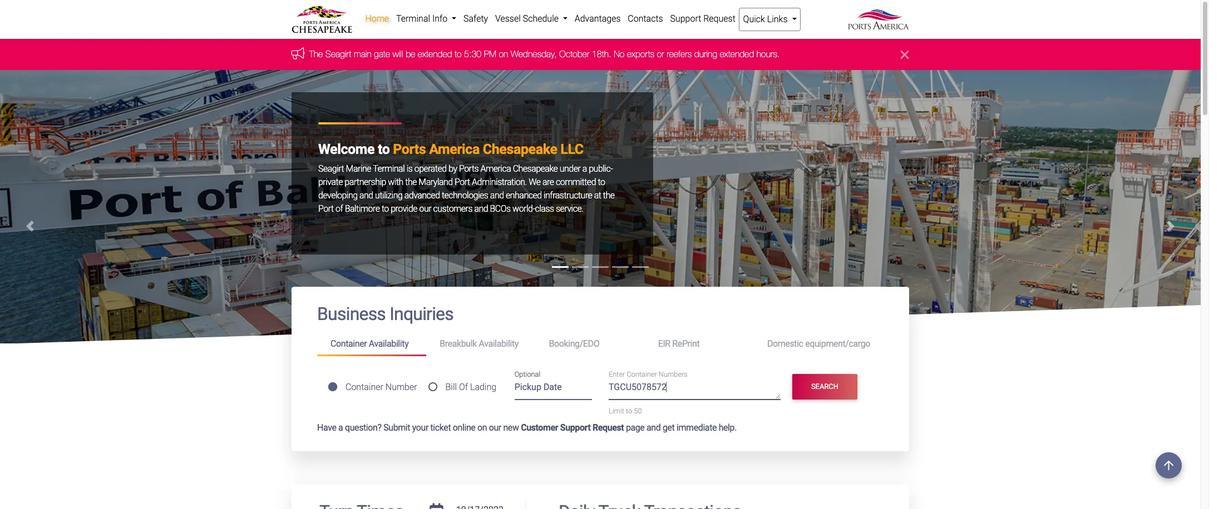 Task type: vqa. For each thing, say whether or not it's contained in the screenshot.
Availability for Breakbulk Availability
yes



Task type: describe. For each thing, give the bounding box(es) containing it.
new
[[504, 423, 519, 433]]

by
[[449, 164, 457, 174]]

request inside business inquiries main content
[[593, 423, 624, 433]]

support request
[[671, 13, 736, 24]]

vessel
[[495, 13, 521, 24]]

during
[[695, 49, 718, 59]]

home
[[365, 13, 389, 24]]

optional
[[515, 371, 541, 379]]

search button
[[793, 374, 858, 400]]

info
[[433, 13, 448, 24]]

get
[[663, 423, 675, 433]]

developing
[[318, 190, 358, 201]]

container number
[[346, 382, 417, 393]]

booking/edo
[[549, 339, 600, 350]]

ticket
[[431, 423, 451, 433]]

to down utilizing
[[382, 204, 389, 214]]

administration.
[[472, 177, 527, 188]]

marine
[[346, 164, 371, 174]]

on inside alert
[[499, 49, 509, 59]]

have
[[317, 423, 337, 433]]

public-
[[589, 164, 613, 174]]

infrastructure
[[544, 190, 593, 201]]

bill
[[446, 382, 457, 393]]

operated
[[415, 164, 447, 174]]

page
[[626, 423, 645, 433]]

2 extended from the left
[[720, 49, 755, 59]]

have a question? submit your ticket online on our new customer support request page and get immediate help.
[[317, 423, 737, 433]]

0 vertical spatial chesapeake
[[483, 141, 558, 158]]

to up with
[[378, 141, 390, 158]]

the seagirt main gate will be extended to 5:30 pm on wednesday, october 18th.  no exports or reefers during extended hours.
[[310, 49, 781, 59]]

Enter Container Numbers text field
[[609, 382, 781, 400]]

links
[[768, 14, 788, 24]]

committed
[[556, 177, 596, 188]]

business
[[317, 304, 386, 325]]

help.
[[719, 423, 737, 433]]

0 horizontal spatial the
[[405, 177, 417, 188]]

welcome
[[318, 141, 375, 158]]

contacts link
[[625, 8, 667, 30]]

to inside alert
[[455, 49, 462, 59]]

baltimore
[[345, 204, 380, 214]]

container availability link
[[317, 334, 427, 357]]

domestic
[[768, 339, 804, 350]]

vessel schedule link
[[492, 8, 571, 30]]

5:30
[[465, 49, 482, 59]]

your
[[412, 423, 429, 433]]

safety link
[[460, 8, 492, 30]]

our inside seagirt marine terminal is operated by ports america chesapeake under a public- private partnership with the maryland port administration.                         we are committed to developing and utilizing advanced technologies and enhanced infrastructure at the port of baltimore to provide                         our customers and bcos world-class service.
[[419, 204, 432, 214]]

enter
[[609, 371, 625, 379]]

america inside seagirt marine terminal is operated by ports america chesapeake under a public- private partnership with the maryland port administration.                         we are committed to developing and utilizing advanced technologies and enhanced infrastructure at the port of baltimore to provide                         our customers and bcos world-class service.
[[481, 164, 511, 174]]

breakbulk availability link
[[427, 334, 536, 355]]

will
[[393, 49, 404, 59]]

Optional text field
[[515, 379, 592, 401]]

bill of lading
[[446, 382, 497, 393]]

customers
[[433, 204, 473, 214]]

go to top image
[[1156, 453, 1182, 479]]

advantages
[[575, 13, 621, 24]]

limit to 50
[[609, 408, 642, 416]]

maryland
[[419, 177, 453, 188]]

enter container numbers
[[609, 371, 688, 379]]

reefers
[[667, 49, 692, 59]]

business inquiries
[[317, 304, 454, 325]]

1 vertical spatial the
[[603, 190, 615, 201]]

service.
[[556, 204, 584, 214]]

business inquiries main content
[[283, 287, 918, 510]]

under
[[560, 164, 581, 174]]

numbers
[[659, 371, 688, 379]]

our inside business inquiries main content
[[489, 423, 502, 433]]

on inside business inquiries main content
[[478, 423, 487, 433]]

reprint
[[673, 339, 700, 350]]

availability for container availability
[[369, 339, 409, 350]]

number
[[386, 382, 417, 393]]

equipment/cargo
[[806, 339, 871, 350]]

or
[[658, 49, 665, 59]]

0 vertical spatial terminal
[[396, 13, 430, 24]]

technologies
[[442, 190, 489, 201]]

breakbulk
[[440, 339, 477, 350]]

18th.
[[593, 49, 612, 59]]

1 extended from the left
[[418, 49, 453, 59]]

quick links
[[744, 14, 790, 24]]

class
[[535, 204, 554, 214]]

eir reprint
[[658, 339, 700, 350]]

breakbulk availability
[[440, 339, 519, 350]]

no
[[614, 49, 625, 59]]

of
[[459, 382, 468, 393]]

and down administration.
[[490, 190, 504, 201]]

booking/edo link
[[536, 334, 645, 355]]

partnership
[[345, 177, 386, 188]]

contacts
[[628, 13, 663, 24]]

welcome to ports america chesapeake llc
[[318, 141, 584, 158]]



Task type: locate. For each thing, give the bounding box(es) containing it.
to
[[455, 49, 462, 59], [378, 141, 390, 158], [598, 177, 605, 188], [382, 204, 389, 214], [626, 408, 633, 416]]

close image
[[901, 48, 910, 61]]

1 vertical spatial our
[[489, 423, 502, 433]]

container
[[331, 339, 367, 350], [627, 371, 657, 379], [346, 382, 384, 393]]

the seagirt main gate will be extended to 5:30 pm on wednesday, october 18th.  no exports or reefers during extended hours. alert
[[0, 39, 1201, 70]]

0 horizontal spatial on
[[478, 423, 487, 433]]

terminal left the info
[[396, 13, 430, 24]]

customer
[[521, 423, 558, 433]]

wednesday,
[[511, 49, 557, 59]]

0 horizontal spatial extended
[[418, 49, 453, 59]]

seagirt up private
[[318, 164, 344, 174]]

1 horizontal spatial availability
[[479, 339, 519, 350]]

world-
[[513, 204, 535, 214]]

exports
[[628, 49, 655, 59]]

0 vertical spatial seagirt
[[326, 49, 352, 59]]

domestic equipment/cargo
[[768, 339, 871, 350]]

2 availability from the left
[[479, 339, 519, 350]]

extended
[[418, 49, 453, 59], [720, 49, 755, 59]]

the
[[310, 49, 323, 59]]

support up reefers
[[671, 13, 702, 24]]

1 vertical spatial support
[[560, 423, 591, 433]]

vessel schedule
[[495, 13, 561, 24]]

2 vertical spatial container
[[346, 382, 384, 393]]

port left of
[[318, 204, 334, 214]]

hours.
[[757, 49, 781, 59]]

our
[[419, 204, 432, 214], [489, 423, 502, 433]]

limit
[[609, 408, 625, 416]]

a inside business inquiries main content
[[339, 423, 343, 433]]

chesapeake inside seagirt marine terminal is operated by ports america chesapeake under a public- private partnership with the maryland port administration.                         we are committed to developing and utilizing advanced technologies and enhanced infrastructure at the port of baltimore to provide                         our customers and bcos world-class service.
[[513, 164, 558, 174]]

request down the limit
[[593, 423, 624, 433]]

1 vertical spatial port
[[318, 204, 334, 214]]

a right 'under'
[[583, 164, 587, 174]]

eir
[[658, 339, 671, 350]]

1 vertical spatial container
[[627, 371, 657, 379]]

container for container number
[[346, 382, 384, 393]]

container left number
[[346, 382, 384, 393]]

october
[[560, 49, 590, 59]]

the right at
[[603, 190, 615, 201]]

1 horizontal spatial america
[[481, 164, 511, 174]]

bullhorn image
[[292, 48, 310, 60]]

0 vertical spatial on
[[499, 49, 509, 59]]

0 vertical spatial our
[[419, 204, 432, 214]]

extended right the be at the top left of page
[[418, 49, 453, 59]]

1 horizontal spatial ports
[[459, 164, 479, 174]]

terminal inside seagirt marine terminal is operated by ports america chesapeake under a public- private partnership with the maryland port administration.                         we are committed to developing and utilizing advanced technologies and enhanced infrastructure at the port of baltimore to provide                         our customers and bcos world-class service.
[[373, 164, 405, 174]]

are
[[543, 177, 554, 188]]

0 horizontal spatial a
[[339, 423, 343, 433]]

1 horizontal spatial extended
[[720, 49, 755, 59]]

to left 5:30 on the top left
[[455, 49, 462, 59]]

calendar day image
[[430, 504, 444, 510]]

provide
[[391, 204, 418, 214]]

request inside 'link'
[[704, 13, 736, 24]]

of
[[336, 204, 343, 214]]

gate
[[374, 49, 391, 59]]

main
[[354, 49, 372, 59]]

be
[[406, 49, 416, 59]]

we
[[529, 177, 541, 188]]

0 vertical spatial the
[[405, 177, 417, 188]]

the seagirt main gate will be extended to 5:30 pm on wednesday, october 18th.  no exports or reefers during extended hours. link
[[310, 49, 781, 59]]

is
[[407, 164, 413, 174]]

submit
[[384, 423, 410, 433]]

0 horizontal spatial ports
[[393, 141, 426, 158]]

seagirt marine terminal is operated by ports america chesapeake under a public- private partnership with the maryland port administration.                         we are committed to developing and utilizing advanced technologies and enhanced infrastructure at the port of baltimore to provide                         our customers and bcos world-class service.
[[318, 164, 615, 214]]

1 vertical spatial on
[[478, 423, 487, 433]]

support inside 'link'
[[671, 13, 702, 24]]

immediate
[[677, 423, 717, 433]]

1 vertical spatial ports
[[459, 164, 479, 174]]

at
[[594, 190, 602, 201]]

customer support request link
[[521, 423, 624, 433]]

1 horizontal spatial support
[[671, 13, 702, 24]]

container down the business
[[331, 339, 367, 350]]

domestic equipment/cargo link
[[754, 334, 884, 355]]

advanced
[[405, 190, 440, 201]]

pm
[[484, 49, 497, 59]]

llc
[[561, 141, 584, 158]]

request left "quick"
[[704, 13, 736, 24]]

1 vertical spatial seagirt
[[318, 164, 344, 174]]

to down public-
[[598, 177, 605, 188]]

seagirt inside alert
[[326, 49, 352, 59]]

enhanced
[[506, 190, 542, 201]]

to inside business inquiries main content
[[626, 408, 633, 416]]

0 vertical spatial container
[[331, 339, 367, 350]]

schedule
[[523, 13, 559, 24]]

lading
[[470, 382, 497, 393]]

seagirt
[[326, 49, 352, 59], [318, 164, 344, 174]]

ports up "is" at the left top of page
[[393, 141, 426, 158]]

port
[[455, 177, 470, 188], [318, 204, 334, 214]]

support
[[671, 13, 702, 24], [560, 423, 591, 433]]

0 vertical spatial ports
[[393, 141, 426, 158]]

0 vertical spatial a
[[583, 164, 587, 174]]

seagirt right 'the'
[[326, 49, 352, 59]]

1 horizontal spatial port
[[455, 177, 470, 188]]

a right have on the left bottom of page
[[339, 423, 343, 433]]

the down "is" at the left top of page
[[405, 177, 417, 188]]

america up by
[[429, 141, 480, 158]]

extended right during
[[720, 49, 755, 59]]

private
[[318, 177, 343, 188]]

1 vertical spatial america
[[481, 164, 511, 174]]

ports inside seagirt marine terminal is operated by ports america chesapeake under a public- private partnership with the maryland port administration.                         we are committed to developing and utilizing advanced technologies and enhanced infrastructure at the port of baltimore to provide                         our customers and bcos world-class service.
[[459, 164, 479, 174]]

seagirt inside seagirt marine terminal is operated by ports america chesapeake under a public- private partnership with the maryland port administration.                         we are committed to developing and utilizing advanced technologies and enhanced infrastructure at the port of baltimore to provide                         our customers and bcos world-class service.
[[318, 164, 344, 174]]

support request link
[[667, 8, 739, 30]]

1 horizontal spatial the
[[603, 190, 615, 201]]

a inside seagirt marine terminal is operated by ports america chesapeake under a public- private partnership with the maryland port administration.                         we are committed to developing and utilizing advanced technologies and enhanced infrastructure at the port of baltimore to provide                         our customers and bcos world-class service.
[[583, 164, 587, 174]]

request
[[704, 13, 736, 24], [593, 423, 624, 433]]

a
[[583, 164, 587, 174], [339, 423, 343, 433]]

terminal up with
[[373, 164, 405, 174]]

advantages link
[[571, 8, 625, 30]]

and inside business inquiries main content
[[647, 423, 661, 433]]

1 horizontal spatial our
[[489, 423, 502, 433]]

terminal info
[[396, 13, 450, 24]]

0 vertical spatial request
[[704, 13, 736, 24]]

ports right by
[[459, 164, 479, 174]]

1 vertical spatial a
[[339, 423, 343, 433]]

question?
[[345, 423, 382, 433]]

home link
[[362, 8, 393, 30]]

terminal
[[396, 13, 430, 24], [373, 164, 405, 174]]

availability
[[369, 339, 409, 350], [479, 339, 519, 350]]

and down partnership
[[360, 190, 373, 201]]

online
[[453, 423, 476, 433]]

inquiries
[[390, 304, 454, 325]]

america
[[429, 141, 480, 158], [481, 164, 511, 174]]

our left new
[[489, 423, 502, 433]]

and left bcos
[[475, 204, 488, 214]]

container right enter
[[627, 371, 657, 379]]

availability right the breakbulk
[[479, 339, 519, 350]]

1 availability from the left
[[369, 339, 409, 350]]

1 horizontal spatial a
[[583, 164, 587, 174]]

1 vertical spatial chesapeake
[[513, 164, 558, 174]]

availability down business inquiries
[[369, 339, 409, 350]]

availability for breakbulk availability
[[479, 339, 519, 350]]

0 vertical spatial america
[[429, 141, 480, 158]]

1 vertical spatial request
[[593, 423, 624, 433]]

ports america chesapeake image
[[0, 70, 1201, 510]]

to left 50
[[626, 408, 633, 416]]

0 horizontal spatial request
[[593, 423, 624, 433]]

container availability
[[331, 339, 409, 350]]

america up administration.
[[481, 164, 511, 174]]

0 horizontal spatial support
[[560, 423, 591, 433]]

on right online
[[478, 423, 487, 433]]

quick links link
[[739, 8, 801, 31]]

1 horizontal spatial on
[[499, 49, 509, 59]]

and left get
[[647, 423, 661, 433]]

0 vertical spatial support
[[671, 13, 702, 24]]

None text field
[[452, 502, 508, 510]]

0 horizontal spatial port
[[318, 204, 334, 214]]

1 vertical spatial terminal
[[373, 164, 405, 174]]

0 horizontal spatial our
[[419, 204, 432, 214]]

support inside business inquiries main content
[[560, 423, 591, 433]]

on right pm
[[499, 49, 509, 59]]

our down 'advanced'
[[419, 204, 432, 214]]

0 vertical spatial port
[[455, 177, 470, 188]]

container for container availability
[[331, 339, 367, 350]]

support right customer
[[560, 423, 591, 433]]

port up the technologies
[[455, 177, 470, 188]]

search
[[812, 383, 839, 391]]

0 horizontal spatial availability
[[369, 339, 409, 350]]

terminal info link
[[393, 8, 460, 30]]

0 horizontal spatial america
[[429, 141, 480, 158]]

1 horizontal spatial request
[[704, 13, 736, 24]]



